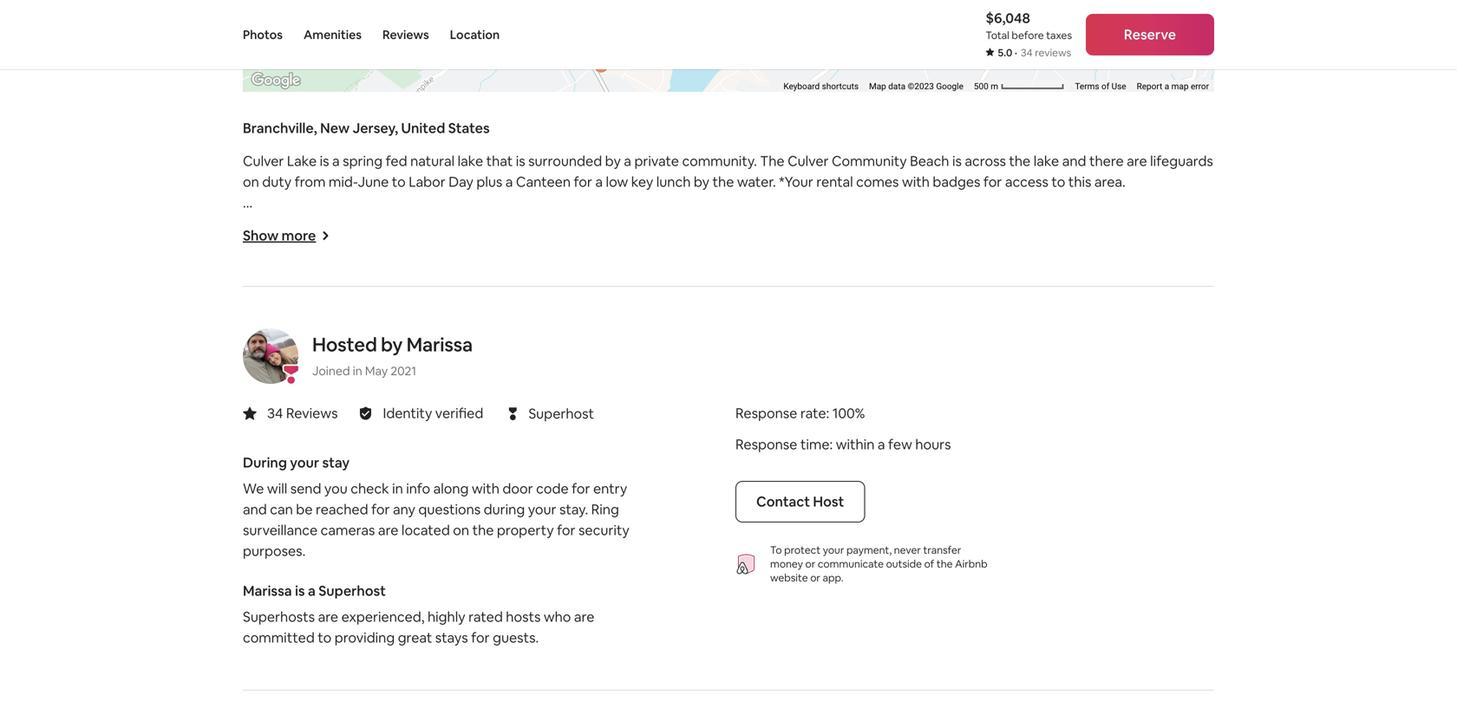 Task type: locate. For each thing, give the bounding box(es) containing it.
and down we
[[243, 501, 267, 519]]

1 vertical spatial :
[[830, 436, 833, 453]]

0 horizontal spatial superhost
[[319, 582, 386, 600]]

0 horizontal spatial great
[[398, 629, 432, 647]]

labor
[[409, 173, 446, 191]]

verified
[[435, 404, 483, 422]]

1 horizontal spatial great
[[1089, 277, 1123, 295]]

are right there
[[1127, 152, 1147, 170]]

for down across
[[984, 173, 1002, 191]]

for down surrounded
[[574, 173, 592, 191]]

culver lake is a spring fed natural lake that is surrounded by a private community. the culver community beach is across the lake and there are lifeguards on duty from mid-june to labor day plus a canteen for a low key lunch by the water. *your rental comes with badges for access to this area.
[[243, 152, 1213, 191]]

hiking!
[[1126, 277, 1167, 295]]

min
[[317, 277, 341, 295], [414, 277, 438, 295], [730, 277, 753, 295]]

lake up 'access'
[[1034, 152, 1059, 170]]

0 horizontal spatial culver
[[243, 152, 284, 170]]

1 horizontal spatial min
[[414, 277, 438, 295]]

is right that
[[516, 152, 525, 170]]

map
[[869, 81, 886, 91]]

the
[[1009, 152, 1031, 170], [713, 173, 734, 191], [472, 522, 494, 539], [937, 558, 953, 571]]

jersey,
[[353, 119, 398, 137]]

area.
[[1095, 173, 1126, 191]]

may
[[365, 363, 388, 379]]

rate
[[800, 404, 826, 422]]

0 vertical spatial with
[[902, 173, 930, 191]]

superhost right "󰀃" on the left of the page
[[529, 405, 594, 423]]

1 response from the top
[[736, 404, 797, 422]]

time
[[800, 436, 830, 453]]

providing
[[335, 629, 395, 647]]

2 min from the left
[[414, 277, 438, 295]]

m
[[991, 81, 998, 91]]

your down code
[[528, 501, 556, 519]]

your up communicate
[[823, 544, 844, 557]]

2 horizontal spatial min
[[730, 277, 753, 295]]

located 50 min to nyc, 30 min to del water gap national recreational area, 5 min to state park and appalachian trail. come and enjoy great hiking!
[[243, 277, 1167, 295]]

with down beach
[[902, 173, 930, 191]]

2 response from the top
[[736, 436, 797, 453]]

app.
[[823, 571, 844, 585]]

surveillance
[[243, 522, 318, 539]]

marissa up superhosts
[[243, 582, 292, 600]]

a up superhosts
[[308, 582, 316, 600]]

culver up *your
[[788, 152, 829, 170]]

response left the rate
[[736, 404, 797, 422]]

are inside culver lake is a spring fed natural lake that is surrounded by a private community. the culver community beach is across the lake and there are lifeguards on duty from mid-june to labor day plus a canteen for a low key lunch by the water. *your rental comes with badges for access to this area.
[[1127, 152, 1147, 170]]

response down the response rate : 100%
[[736, 436, 797, 453]]

stays
[[435, 629, 468, 647]]

0 horizontal spatial in
[[353, 363, 362, 379]]

for down "check"
[[371, 501, 390, 519]]

0 horizontal spatial of
[[924, 558, 934, 571]]

min right the 30 at the left of the page
[[414, 277, 438, 295]]

culver
[[243, 152, 284, 170], [788, 152, 829, 170]]

1 vertical spatial in
[[392, 480, 403, 498]]

0 horizontal spatial by
[[381, 332, 403, 357]]

are inside during your stay we will send you check in info along with door code for entry and can be reached for any questions during your stay. ring surveillance cameras are located on the property for security purposes.
[[378, 522, 399, 539]]

shortcuts
[[822, 81, 859, 91]]

use
[[1112, 81, 1126, 91]]

entry
[[593, 480, 627, 498]]

marissa up 2021
[[407, 332, 473, 357]]

1 vertical spatial marissa
[[243, 582, 292, 600]]

a right plus
[[505, 173, 513, 191]]

1 horizontal spatial reviews
[[382, 27, 429, 43]]

committed
[[243, 629, 315, 647]]

0 horizontal spatial 34
[[267, 404, 283, 422]]

keyboard shortcuts
[[784, 81, 859, 91]]

on inside culver lake is a spring fed natural lake that is surrounded by a private community. the culver community beach is across the lake and there are lifeguards on duty from mid-june to labor day plus a canteen for a low key lunch by the water. *your rental comes with badges for access to this area.
[[243, 173, 259, 191]]

0 vertical spatial by
[[605, 152, 621, 170]]

response time : within a few hours
[[736, 436, 951, 453]]

1 vertical spatial by
[[694, 173, 710, 191]]

are down any
[[378, 522, 399, 539]]

2 culver from the left
[[788, 152, 829, 170]]

great
[[1089, 277, 1123, 295], [398, 629, 432, 647]]

1 vertical spatial your
[[528, 501, 556, 519]]

1 vertical spatial superhost
[[319, 582, 386, 600]]

1 horizontal spatial culver
[[788, 152, 829, 170]]

across
[[965, 152, 1006, 170]]

superhosts
[[243, 608, 315, 626]]

500 m
[[974, 81, 1000, 91]]

for down rated
[[471, 629, 490, 647]]

and up this in the right of the page
[[1062, 152, 1086, 170]]

activities
[[284, 215, 341, 232], [686, 215, 743, 232]]

reviews down joined
[[286, 404, 338, 422]]

reviews left location button
[[382, 27, 429, 43]]

with inside during your stay we will send you check in info along with door code for entry and can be reached for any questions during your stay. ring surveillance cameras are located on the property for security purposes.
[[472, 480, 500, 498]]

0 horizontal spatial marissa
[[243, 582, 292, 600]]

: left within
[[830, 436, 833, 453]]

by up 2021
[[381, 332, 403, 357]]

during your stay we will send you check in info along with door code for entry and can be reached for any questions during your stay. ring surveillance cameras are located on the property for security purposes.
[[243, 454, 630, 560]]

1 vertical spatial with
[[472, 480, 500, 498]]

activities left such
[[686, 215, 743, 232]]

great right the enjoy on the right
[[1089, 277, 1123, 295]]

0 horizontal spatial on
[[243, 173, 259, 191]]

0 horizontal spatial reviews
[[286, 404, 338, 422]]

marissa inside hosted by marissa joined in may 2021
[[407, 332, 473, 357]]

key
[[631, 173, 653, 191]]

: for response time
[[830, 436, 833, 453]]

questions
[[418, 501, 481, 519]]

5.0 · 34 reviews
[[998, 46, 1071, 59]]

website
[[770, 571, 808, 585]]

response for response rate
[[736, 404, 797, 422]]

by inside hosted by marissa joined in may 2021
[[381, 332, 403, 357]]

0 horizontal spatial with
[[472, 480, 500, 498]]

branchville,
[[243, 119, 317, 137]]

during
[[243, 454, 287, 472]]

34 right the ·
[[1021, 46, 1033, 59]]

keyboard shortcuts button
[[784, 80, 859, 92]]

by up low
[[605, 152, 621, 170]]

location
[[450, 27, 500, 43]]

your up send
[[290, 454, 319, 472]]

and left the enjoy on the right
[[1024, 277, 1048, 295]]

1 horizontal spatial lake
[[1034, 152, 1059, 170]]

min right 5
[[730, 277, 753, 295]]

on
[[243, 173, 259, 191], [453, 522, 469, 539]]

1 vertical spatial response
[[736, 436, 797, 453]]

before
[[1012, 29, 1044, 42]]

marissa is a superhost superhosts are experienced, highly rated hosts who are committed to providing great stays for guests.
[[243, 582, 594, 647]]

host
[[813, 493, 844, 511]]

national
[[552, 277, 603, 295]]

is up badges
[[952, 152, 962, 170]]

culver up duty
[[243, 152, 284, 170]]

google image
[[247, 69, 304, 92]]

0 horizontal spatial activities
[[284, 215, 341, 232]]

along
[[433, 480, 469, 498]]

2 horizontal spatial by
[[694, 173, 710, 191]]

1 vertical spatial of
[[924, 558, 934, 571]]

2 horizontal spatial your
[[823, 544, 844, 557]]

1 vertical spatial reviews
[[286, 404, 338, 422]]

del
[[458, 277, 479, 295]]

superhost inside marissa is a superhost superhosts are experienced, highly rated hosts who are committed to providing great stays for guests.
[[319, 582, 386, 600]]

on left duty
[[243, 173, 259, 191]]

superhost up experienced,
[[319, 582, 386, 600]]

hosts
[[506, 608, 541, 626]]

by down 'community.' at the top of the page
[[694, 173, 710, 191]]

water
[[482, 277, 519, 295]]

report a map error
[[1137, 81, 1209, 91]]

communicate
[[818, 558, 884, 571]]

the down transfer
[[937, 558, 953, 571]]

a left few
[[878, 436, 885, 453]]

mid-
[[329, 173, 358, 191]]

error
[[1191, 81, 1209, 91]]

of down transfer
[[924, 558, 934, 571]]

1 culver from the left
[[243, 152, 284, 170]]

0 vertical spatial of
[[1102, 81, 1110, 91]]

day
[[449, 173, 473, 191]]

󰀃
[[509, 403, 517, 424]]

1 horizontal spatial activities
[[686, 215, 743, 232]]

1 vertical spatial great
[[398, 629, 432, 647]]

or down protect
[[805, 558, 816, 571]]

the down during
[[472, 522, 494, 539]]

1 vertical spatial on
[[453, 522, 469, 539]]

beach
[[910, 152, 949, 170]]

in left info
[[392, 480, 403, 498]]

lifeguards
[[1150, 152, 1213, 170]]

1 horizontal spatial superhost
[[529, 405, 594, 423]]

0 vertical spatial 34
[[1021, 46, 1033, 59]]

activities up "(20"
[[284, 215, 341, 232]]

1 horizontal spatial of
[[1102, 81, 1110, 91]]

amenities button
[[304, 0, 362, 69]]

never
[[894, 544, 921, 557]]

34 up during
[[267, 404, 283, 422]]

0 horizontal spatial your
[[290, 454, 319, 472]]

in left may
[[353, 363, 362, 379]]

on down questions
[[453, 522, 469, 539]]

lake up day
[[458, 152, 483, 170]]

to
[[392, 173, 406, 191], [1052, 173, 1065, 191], [344, 277, 358, 295], [441, 277, 455, 295], [756, 277, 770, 295], [318, 629, 332, 647]]

transfer
[[923, 544, 961, 557]]

are up providing
[[318, 608, 338, 626]]

is inside marissa is a superhost superhosts are experienced, highly rated hosts who are committed to providing great stays for guests.
[[295, 582, 305, 600]]

wineries,
[[444, 215, 500, 232]]

1 horizontal spatial with
[[902, 173, 930, 191]]

0 horizontal spatial min
[[317, 277, 341, 295]]

state
[[773, 277, 806, 295]]

reviews
[[382, 27, 429, 43], [286, 404, 338, 422]]

1 horizontal spatial in
[[392, 480, 403, 498]]

1 lake from the left
[[458, 152, 483, 170]]

to left this in the right of the page
[[1052, 173, 1065, 191]]

is
[[320, 152, 329, 170], [516, 152, 525, 170], [952, 152, 962, 170], [295, 582, 305, 600]]

0 vertical spatial in
[[353, 363, 362, 379]]

to protect your payment, never transfer money or communicate outside of the airbnb website or app.
[[770, 544, 988, 585]]

during
[[484, 501, 525, 519]]

1 vertical spatial 34
[[267, 404, 283, 422]]

(20
[[300, 235, 321, 253]]

1 horizontal spatial marissa
[[407, 332, 473, 357]]

marissa is a superhost. learn more about marissa. image
[[243, 329, 298, 384], [243, 329, 298, 384]]

0 horizontal spatial lake
[[458, 152, 483, 170]]

show
[[243, 227, 279, 244]]

who
[[544, 608, 571, 626]]

to left state
[[756, 277, 770, 295]]

to left providing
[[318, 629, 332, 647]]

hosted by marissa joined in may 2021
[[312, 332, 473, 379]]

1 horizontal spatial on
[[453, 522, 469, 539]]

0 vertical spatial on
[[243, 173, 259, 191]]

: left 100%
[[826, 404, 829, 422]]

more
[[282, 227, 316, 244]]

2 vertical spatial your
[[823, 544, 844, 557]]

include
[[344, 215, 390, 232]]

the up 'access'
[[1009, 152, 1031, 170]]

on inside during your stay we will send you check in info along with door code for entry and can be reached for any questions during your stay. ring surveillance cameras are located on the property for security purposes.
[[453, 522, 469, 539]]

$6,048
[[986, 9, 1030, 27]]

2 vertical spatial by
[[381, 332, 403, 357]]

check
[[351, 480, 389, 498]]

response rate : 100%
[[736, 404, 865, 422]]

0 vertical spatial :
[[826, 404, 829, 422]]

min right 50
[[317, 277, 341, 295]]

of left use
[[1102, 81, 1110, 91]]

with up during
[[472, 480, 500, 498]]

mountain
[[796, 215, 855, 232]]

0 vertical spatial response
[[736, 404, 797, 422]]

0 vertical spatial marissa
[[407, 332, 473, 357]]

contact
[[756, 493, 810, 511]]

great left stays
[[398, 629, 432, 647]]

a up low
[[624, 152, 631, 170]]

is up superhosts
[[295, 582, 305, 600]]

within
[[836, 436, 875, 453]]



Task type: describe. For each thing, give the bounding box(es) containing it.
your inside the to protect your payment, never transfer money or communicate outside of the airbnb website or app.
[[823, 544, 844, 557]]

a left map
[[1165, 81, 1169, 91]]

a left low
[[595, 173, 603, 191]]

appalachian
[[868, 277, 947, 295]]

several
[[596, 215, 641, 232]]

trail.
[[950, 277, 979, 295]]

great inside marissa is a superhost superhosts are experienced, highly rated hosts who are committed to providing great stays for guests.
[[398, 629, 432, 647]]

to left nyc,
[[344, 277, 358, 295]]

states
[[448, 119, 490, 137]]

the inside the to protect your payment, never transfer money or communicate outside of the airbnb website or app.
[[937, 558, 953, 571]]

34 reviews
[[267, 404, 338, 422]]

purposes.
[[243, 542, 306, 560]]

taxes
[[1046, 29, 1072, 42]]

for inside marissa is a superhost superhosts are experienced, highly rated hosts who are committed to providing great stays for guests.
[[471, 629, 490, 647]]

for down stay.
[[557, 522, 575, 539]]

zoo
[[1133, 215, 1158, 232]]

canteen
[[516, 173, 571, 191]]

3 min from the left
[[730, 277, 753, 295]]

hosted
[[312, 332, 377, 357]]

family
[[644, 215, 683, 232]]

terms of use
[[1075, 81, 1126, 91]]

june
[[358, 173, 389, 191]]

private
[[634, 152, 679, 170]]

0 vertical spatial reviews
[[382, 27, 429, 43]]

spring
[[343, 152, 383, 170]]

in inside hosted by marissa joined in may 2021
[[353, 363, 362, 379]]

security
[[579, 522, 630, 539]]

show more button
[[243, 227, 330, 244]]

in inside during your stay we will send you check in info along with door code for entry and can be reached for any questions during your stay. ring surveillance cameras are located on the property for security purposes.
[[392, 480, 403, 498]]

new
[[320, 119, 350, 137]]

access
[[1005, 173, 1049, 191]]

marissa inside marissa is a superhost superhosts are experienced, highly rated hosts who are committed to providing great stays for guests.
[[243, 582, 292, 600]]

outside
[[886, 558, 922, 571]]

0 vertical spatial superhost
[[529, 405, 594, 423]]

photos
[[243, 27, 283, 43]]

hours
[[915, 436, 951, 453]]

low
[[606, 173, 628, 191]]

few
[[888, 436, 912, 453]]

·
[[1015, 46, 1017, 59]]

guests.
[[493, 629, 539, 647]]

to down "fed"
[[392, 173, 406, 191]]

the down 'community.' at the top of the page
[[713, 173, 734, 191]]

the
[[760, 152, 785, 170]]

will
[[267, 480, 287, 498]]

1 activities from the left
[[284, 215, 341, 232]]

joined
[[312, 363, 350, 379]]

and left space
[[1028, 215, 1052, 232]]

(40mins)
[[970, 215, 1025, 232]]

a up mid-
[[332, 152, 340, 170]]

and right the 'park'
[[841, 277, 865, 295]]

be
[[296, 501, 313, 519]]

google map
showing 3 points of interest. region
[[83, 0, 1416, 303]]

1 horizontal spatial your
[[528, 501, 556, 519]]

google
[[936, 81, 964, 91]]

farm
[[1098, 215, 1130, 232]]

united
[[401, 119, 445, 137]]

500 m button
[[969, 80, 1070, 92]]

from
[[295, 173, 326, 191]]

: for response rate
[[826, 404, 829, 422]]

reached
[[316, 501, 368, 519]]

report
[[1137, 81, 1163, 91]]

property
[[497, 522, 554, 539]]

community
[[832, 152, 907, 170]]

rated
[[468, 608, 503, 626]]

0 vertical spatial great
[[1089, 277, 1123, 295]]

other activities include golfing, wineries, distilleries and several family activities such as mountain creek waterpark (40mins) and space farm zoo & museum (20 mins).
[[243, 215, 1171, 253]]

and inside culver lake is a spring fed natural lake that is surrounded by a private community. the culver community beach is across the lake and there are lifeguards on duty from mid-june to labor day plus a canteen for a low key lunch by the water. *your rental comes with badges for access to this area.
[[1062, 152, 1086, 170]]

$6,048 total before taxes
[[986, 9, 1072, 42]]

fed
[[386, 152, 407, 170]]

branchville, new jersey, united states
[[243, 119, 490, 137]]

and inside during your stay we will send you check in info along with door code for entry and can be reached for any questions during your stay. ring surveillance cameras are located on the property for security purposes.
[[243, 501, 267, 519]]

and left several at the top left of the page
[[569, 215, 593, 232]]

send
[[290, 480, 321, 498]]

golfing,
[[393, 215, 441, 232]]

such
[[746, 215, 776, 232]]

data
[[888, 81, 906, 91]]

to left del
[[441, 277, 455, 295]]

are right who
[[574, 608, 594, 626]]

2 lake from the left
[[1034, 152, 1059, 170]]

to inside marissa is a superhost superhosts are experienced, highly rated hosts who are committed to providing great stays for guests.
[[318, 629, 332, 647]]

the inside during your stay we will send you check in info along with door code for entry and can be reached for any questions during your stay. ring surveillance cameras are located on the property for security purposes.
[[472, 522, 494, 539]]

5
[[719, 277, 727, 295]]

amenities
[[304, 27, 362, 43]]

rental
[[816, 173, 853, 191]]

contact host link
[[736, 481, 865, 523]]

door
[[503, 480, 533, 498]]

enjoy
[[1051, 277, 1086, 295]]

*your
[[779, 173, 813, 191]]

1 horizontal spatial by
[[605, 152, 621, 170]]

info
[[406, 480, 430, 498]]

is right "lake"
[[320, 152, 329, 170]]

100%
[[832, 404, 865, 422]]

of inside the to protect your payment, never transfer money or communicate outside of the airbnb website or app.
[[924, 558, 934, 571]]

duty
[[262, 173, 292, 191]]

lunch
[[656, 173, 691, 191]]

protect
[[784, 544, 821, 557]]

with inside culver lake is a spring fed natural lake that is surrounded by a private community. the culver community beach is across the lake and there are lifeguards on duty from mid-june to labor day plus a canteen for a low key lunch by the water. *your rental comes with badges for access to this area.
[[902, 173, 930, 191]]

reviews
[[1035, 46, 1071, 59]]

for up stay.
[[572, 480, 590, 498]]

1 min from the left
[[317, 277, 341, 295]]

code
[[536, 480, 569, 498]]

ring
[[591, 501, 619, 519]]

any
[[393, 501, 415, 519]]

or left app.
[[810, 571, 820, 585]]

2 activities from the left
[[686, 215, 743, 232]]

stay.
[[559, 501, 588, 519]]

lake
[[287, 152, 317, 170]]

mins).
[[324, 235, 361, 253]]

map data ©2023 google
[[869, 81, 964, 91]]

1 horizontal spatial 34
[[1021, 46, 1033, 59]]

plus
[[477, 173, 502, 191]]

0 vertical spatial your
[[290, 454, 319, 472]]

2021
[[391, 363, 416, 379]]

&
[[1161, 215, 1171, 232]]

response for response time
[[736, 436, 797, 453]]

reserve button
[[1086, 14, 1214, 56]]

area,
[[685, 277, 716, 295]]

a inside marissa is a superhost superhosts are experienced, highly rated hosts who are committed to providing great stays for guests.
[[308, 582, 316, 600]]

experienced,
[[341, 608, 425, 626]]

terms of use link
[[1075, 81, 1126, 91]]

payment,
[[847, 544, 892, 557]]



Task type: vqa. For each thing, say whether or not it's contained in the screenshot.
Reviews button
yes



